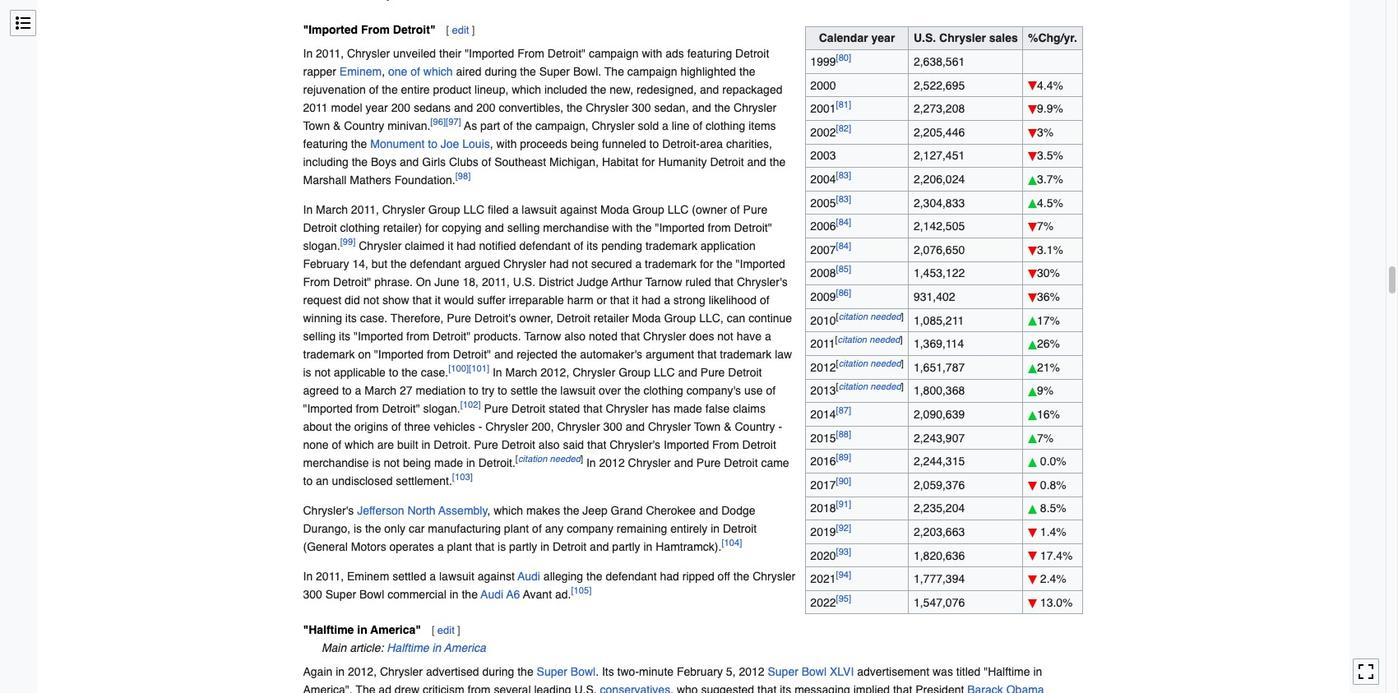 Task type: locate. For each thing, give the bounding box(es) containing it.
of right line
[[693, 119, 703, 132]]

citation needed link for 2012
[[839, 358, 901, 369]]

"imported
[[303, 23, 358, 36], [465, 47, 515, 60], [655, 221, 705, 235], [736, 258, 786, 271], [354, 330, 403, 343], [374, 348, 424, 361], [303, 402, 353, 416]]

0 vertical spatial the
[[605, 65, 624, 78]]

3.5%
[[1037, 149, 1064, 162]]

&
[[333, 119, 341, 132], [724, 420, 732, 434]]

1 partly from the left
[[509, 541, 538, 554]]

in inside the in 2011, chrysler unveiled their "imported from detroit" campaign with ads featuring detroit rapper
[[303, 47, 313, 60]]

made
[[674, 402, 703, 416], [434, 457, 463, 470]]

1 [83] from the top
[[836, 170, 852, 181]]

0 vertical spatial 2012,
[[541, 366, 570, 379]]

which inside pure detroit stated that chrysler has made false claims about the origins of three vehicles - chrysler 200, chrysler 300 and chrysler town & country - none of which are built in detroit. pure detroit also said that chrysler's imported from detroit merchandise is not being made in detroit.
[[345, 439, 374, 452]]

1 horizontal spatial chrysler's
[[610, 439, 661, 452]]

0 vertical spatial with
[[642, 47, 663, 60]]

in for in 2012 chrysler and pure detroit came to an undisclosed settlement.
[[587, 457, 596, 470]]

1 increase image from the top
[[1028, 176, 1037, 185]]

1 vertical spatial u.s.
[[513, 276, 536, 289]]

2022 [95]
[[811, 593, 852, 609]]

[100] link
[[449, 363, 469, 375]]

1 - from the left
[[479, 420, 482, 434]]

increase image
[[1028, 176, 1037, 185], [1028, 199, 1037, 209], [1028, 341, 1037, 350], [1028, 388, 1037, 397], [1028, 411, 1037, 420], [1028, 435, 1037, 444]]

increase image up 16%
[[1028, 388, 1037, 397]]

for for humanity
[[642, 156, 655, 169]]

against inside in march 2011, chrysler group llc filed a lawsuit against moda group llc (owner of pure detroit clothing retailer) for copying and selling merchandise with the "imported from detroit" slogan.
[[560, 203, 597, 216]]

decrease image for 30%
[[1028, 270, 1037, 279]]

in inside advertisement was titled "halftime in america". the ad drew criticism from several leading u.s.
[[1034, 666, 1043, 679]]

in right titled
[[1034, 666, 1043, 679]]

0 vertical spatial [83]
[[836, 170, 852, 181]]

over
[[599, 384, 621, 397]]

group inside in march 2012, chrysler group llc and pure detroit agreed to a march 27 mediation to try to settle the lawsuit over the clothing company's use of "imported from detroit" slogan.
[[619, 366, 651, 379]]

[83] down 2003
[[836, 170, 852, 181]]

settle
[[511, 384, 538, 397]]

had up "district"
[[550, 258, 569, 271]]

chrysler down new,
[[586, 101, 629, 114]]

0 vertical spatial slogan.
[[303, 239, 340, 253]]

2 increase image from the top
[[1028, 199, 1037, 209]]

super bowl xlvi link
[[768, 666, 854, 679]]

had left ripped
[[660, 570, 680, 583]]

needed for 1,085,211
[[871, 311, 901, 322]]

1.4%
[[1037, 526, 1067, 539]]

to down 'applicable'
[[342, 384, 352, 397]]

increase image up 0.8%
[[1028, 458, 1037, 467]]

0 horizontal spatial selling
[[303, 330, 336, 343]]

[84] inside 2007 [84]
[[836, 240, 852, 252]]

0 horizontal spatial bowl
[[360, 588, 385, 601]]

decrease image
[[1028, 82, 1037, 91], [1028, 247, 1037, 256], [1028, 270, 1037, 279], [1028, 294, 1037, 303], [1028, 599, 1037, 608]]

detroit" down 27
[[382, 402, 420, 416]]

citation down [86] link
[[839, 311, 868, 322]]

citation inside the 2010 [ citation needed ]
[[839, 311, 868, 322]]

1 vertical spatial edit
[[438, 625, 455, 637]]

detroit" up [100] [101]
[[453, 348, 491, 361]]

1 vertical spatial merchandise
[[303, 457, 369, 470]]

chrysler inside as part of the campaign, chrysler sold a line of clothing items featuring the
[[592, 119, 635, 132]]

super inside "alleging the defendant had ripped off the chrysler 300 super bowl commercial in the"
[[326, 588, 356, 601]]

needed for 1,369,114
[[870, 334, 901, 346]]

llc for filed
[[464, 203, 485, 216]]

1 vertical spatial 2011
[[811, 337, 835, 351]]

llc inside in march 2012, chrysler group llc and pure detroit agreed to a march 27 mediation to try to settle the lawsuit over the clothing company's use of "imported from detroit" slogan.
[[654, 366, 675, 379]]

for inside , with proceeds being funneled to detroit-area charities, including the boys and girls clubs of southeast michigan, habitat for humanity detroit and the marshall mathers foundation.
[[642, 156, 655, 169]]

and inside chrysler claimed it had notified defendant of its pending trademark application february 14, but the defendant argued chrysler had not secured a trademark for the "imported from detroit" phrase. on june 18, 2011, u.s. district judge arthur tarnow ruled that chrysler's request did not show that it would suffer irreparable harm or that it had a strong likelihood of winning its case. therefore, pure detroit's owner, detroit retailer moda group llc, can continue selling its "imported from detroit" products. tarnow also noted that chrysler does not have a trademark on "imported from detroit" and rejected the automaker's argument that trademark law is not applicable to the case.
[[494, 348, 514, 361]]

27
[[400, 384, 413, 397]]

0 horizontal spatial with
[[497, 137, 517, 151]]

1 horizontal spatial against
[[560, 203, 597, 216]]

1 horizontal spatial clothing
[[644, 384, 684, 397]]

& down false
[[724, 420, 732, 434]]

2 horizontal spatial 2012
[[811, 361, 836, 374]]

u.s. inside advertisement was titled "halftime in america". the ad drew criticism from several leading u.s.
[[575, 684, 597, 694]]

only
[[384, 522, 406, 536]]

fullscreen image
[[1358, 664, 1375, 681]]

chrysler's inside chrysler claimed it had notified defendant of its pending trademark application february 14, but the defendant argued chrysler had not secured a trademark for the "imported from detroit" phrase. on june 18, 2011, u.s. district judge arthur tarnow ruled that chrysler's request did not show that it would suffer irreparable harm or that it had a strong likelihood of winning its case. therefore, pure detroit's owner, detroit retailer moda group llc, can continue selling its "imported from detroit" products. tarnow also noted that chrysler does not have a trademark on "imported from detroit" and rejected the automaker's argument that trademark law is not applicable to the case.
[[737, 276, 788, 289]]

the
[[520, 65, 536, 78], [740, 65, 756, 78], [382, 83, 398, 96], [591, 83, 607, 96], [567, 101, 583, 114], [715, 101, 731, 114], [516, 119, 532, 132], [351, 137, 367, 151], [352, 156, 368, 169], [770, 156, 786, 169], [636, 221, 652, 235], [391, 258, 407, 271], [717, 258, 733, 271], [561, 348, 577, 361], [402, 366, 418, 379], [541, 384, 557, 397], [625, 384, 641, 397], [335, 420, 351, 434], [564, 504, 580, 518], [365, 522, 381, 536], [587, 570, 603, 583], [734, 570, 750, 583], [462, 588, 478, 601], [518, 666, 534, 679]]

1 horizontal spatial being
[[571, 137, 599, 151]]

of right one
[[411, 65, 420, 78]]

a right filed
[[512, 203, 519, 216]]

is inside chrysler claimed it had notified defendant of its pending trademark application february 14, but the defendant argued chrysler had not secured a trademark for the "imported from detroit" phrase. on june 18, 2011, u.s. district judge arthur tarnow ruled that chrysler's request did not show that it would suffer irreparable harm or that it had a strong likelihood of winning its case. therefore, pure detroit's owner, detroit retailer moda group llc, can continue selling its "imported from detroit" products. tarnow also noted that chrysler does not have a trademark on "imported from detroit" and rejected the automaker's argument that trademark law is not applicable to the case.
[[303, 366, 312, 379]]

is inside pure detroit stated that chrysler has made false claims about the origins of three vehicles - chrysler 200, chrysler 300 and chrysler town & country - none of which are built in detroit. pure detroit also said that chrysler's imported from detroit merchandise is not being made in detroit.
[[372, 457, 381, 470]]

2011, inside the in 2011, chrysler unveiled their "imported from detroit" campaign with ads featuring detroit rapper
[[316, 47, 344, 60]]

"halftime up "main"
[[303, 624, 354, 637]]

defendant down claimed
[[410, 258, 461, 271]]

1 vertical spatial lawsuit
[[561, 384, 596, 397]]

the inside in march 2011, chrysler group llc filed a lawsuit against moda group llc (owner of pure detroit clothing retailer) for copying and selling merchandise with the "imported from detroit" slogan.
[[636, 221, 652, 235]]

increase image for 9%
[[1028, 388, 1037, 397]]

marshall
[[303, 174, 347, 187]]

decrease image for 4.4%
[[1028, 82, 1037, 91]]

2 horizontal spatial defendant
[[606, 570, 657, 583]]

1 decrease image from the top
[[1028, 105, 1037, 114]]

%chg/yr.
[[1028, 32, 1078, 45]]

country inside aired during the super bowl. the campaign highlighted the rejuvenation of the entire product lineup, which included the new, redesigned, and repackaged 2011 model year 200 sedans and 200 convertibles, the chrysler 300 sedan, and the chrysler town & country minivan.
[[344, 119, 384, 132]]

merchandise inside pure detroit stated that chrysler has made false claims about the origins of three vehicles - chrysler 200, chrysler 300 and chrysler town & country - none of which are built in detroit. pure detroit also said that chrysler's imported from detroit merchandise is not being made in detroit.
[[303, 457, 369, 470]]

0 vertical spatial campaign
[[589, 47, 639, 60]]

1 vertical spatial moda
[[632, 312, 661, 325]]

campaign
[[589, 47, 639, 60], [628, 65, 678, 78]]

super up included
[[539, 65, 570, 78]]

8 decrease image from the top
[[1028, 576, 1037, 585]]

decrease image for 3%
[[1028, 129, 1037, 138]]

5 increase image from the top
[[1028, 411, 1037, 420]]

"halftime inside advertisement was titled "halftime in america". the ad drew criticism from several leading u.s.
[[984, 666, 1031, 679]]

6 decrease image from the top
[[1028, 529, 1037, 538]]

decrease image down 2.4%
[[1028, 599, 1037, 608]]

decrease image for 2.4%
[[1028, 576, 1037, 585]]

super up leading
[[537, 666, 568, 679]]

1 vertical spatial [83] link
[[836, 193, 852, 205]]

chrysler inside in march 2012, chrysler group llc and pure detroit agreed to a march 27 mediation to try to settle the lawsuit over the clothing company's use of "imported from detroit" slogan.
[[573, 366, 616, 379]]

0 vertical spatial lawsuit
[[522, 203, 557, 216]]

2 7% from the top
[[1037, 432, 1054, 445]]

sedans
[[414, 101, 451, 114]]

manufacturing
[[428, 522, 501, 536]]

decrease image up 3.1%
[[1028, 223, 1037, 232]]

year right calendar
[[872, 32, 895, 45]]

1 increase image from the top
[[1028, 317, 1037, 326]]

defendant up "district"
[[520, 239, 571, 253]]

for inside chrysler claimed it had notified defendant of its pending trademark application february 14, but the defendant argued chrysler had not secured a trademark for the "imported from detroit" phrase. on june 18, 2011, u.s. district judge arthur tarnow ruled that chrysler's request did not show that it would suffer irreparable harm or that it had a strong likelihood of winning its case. therefore, pure detroit's owner, detroit retailer moda group llc, can continue selling its "imported from detroit" products. tarnow also noted that chrysler does not have a trademark on "imported from detroit" and rejected the automaker's argument that trademark law is not applicable to the case.
[[700, 258, 714, 271]]

a inside in march 2011, chrysler group llc filed a lawsuit against moda group llc (owner of pure detroit clothing retailer) for copying and selling merchandise with the "imported from detroit" slogan.
[[512, 203, 519, 216]]

not
[[572, 258, 588, 271], [363, 294, 379, 307], [718, 330, 734, 343], [315, 366, 331, 379], [384, 457, 400, 470]]

"imported up on
[[354, 330, 403, 343]]

citation for 2012
[[839, 358, 868, 369]]

citation needed link for 2010
[[839, 311, 901, 322]]

[89] link
[[836, 452, 852, 464]]

3 increase image from the top
[[1028, 458, 1037, 467]]

, for with
[[490, 137, 493, 151]]

0 vertical spatial during
[[485, 65, 517, 78]]

decrease image for 3.5%
[[1028, 152, 1037, 161]]

citation needed link up 2011 [ citation needed ]
[[839, 311, 901, 322]]

0 vertical spatial moda
[[601, 203, 630, 216]]

0 horizontal spatial &
[[333, 119, 341, 132]]

2 horizontal spatial for
[[700, 258, 714, 271]]

with inside in march 2011, chrysler group llc filed a lawsuit against moda group llc (owner of pure detroit clothing retailer) for copying and selling merchandise with the "imported from detroit" slogan.
[[612, 221, 633, 235]]

[84] link down 2005 [83]
[[836, 217, 852, 228]]

the inside pure detroit stated that chrysler has made false claims about the origins of three vehicles - chrysler 200, chrysler 300 and chrysler town & country - none of which are built in detroit. pure detroit also said that chrysler's imported from detroit merchandise is not being made in detroit.
[[335, 420, 351, 434]]

chrysler up 'eminem' link
[[347, 47, 390, 60]]

1 horizontal spatial 2012
[[739, 666, 765, 679]]

0 horizontal spatial march
[[316, 203, 348, 216]]

1 vertical spatial detroit.
[[479, 457, 516, 470]]

[103]
[[452, 472, 473, 483]]

which
[[424, 65, 453, 78], [512, 83, 541, 96], [345, 439, 374, 452], [494, 504, 523, 518]]

also up [ citation needed ]
[[539, 439, 560, 452]]

2 [84] link from the top
[[836, 240, 852, 252]]

increase image
[[1028, 317, 1037, 326], [1028, 364, 1037, 373], [1028, 458, 1037, 467], [1028, 505, 1037, 514]]

1 [84] link from the top
[[836, 217, 852, 228]]

featuring up including
[[303, 137, 348, 151]]

3 increase image from the top
[[1028, 341, 1037, 350]]

1 horizontal spatial selling
[[507, 221, 540, 235]]

citation inside 2011 [ citation needed ]
[[838, 334, 867, 346]]

super inside aired during the super bowl. the campaign highlighted the rejuvenation of the entire product lineup, which included the new, redesigned, and repackaged 2011 model year 200 sedans and 200 convertibles, the chrysler 300 sedan, and the chrysler town & country minivan.
[[539, 65, 570, 78]]

not down can
[[718, 330, 734, 343]]

would
[[444, 294, 474, 307]]

pure down the would
[[447, 312, 471, 325]]

chrysler inside in 2012 chrysler and pure detroit came to an undisclosed settlement.
[[628, 457, 671, 470]]

2 decrease image from the top
[[1028, 247, 1037, 256]]

audi inside the audi a6 avant ad. [105]
[[481, 588, 504, 601]]

and inside pure detroit stated that chrysler has made false claims about the origins of three vehicles - chrysler 200, chrysler 300 and chrysler town & country - none of which are built in detroit. pure detroit also said that chrysler's imported from detroit merchandise is not being made in detroit.
[[626, 420, 645, 434]]

1 vertical spatial eminem
[[347, 570, 389, 583]]

slogan. up request
[[303, 239, 340, 253]]

7 decrease image from the top
[[1028, 552, 1037, 561]]

bowl.
[[573, 65, 602, 78]]

0 vertical spatial chrysler's
[[737, 276, 788, 289]]

audi a6 link
[[481, 588, 520, 601]]

2014
[[811, 408, 836, 421]]

0 horizontal spatial being
[[403, 457, 431, 470]]

3 decrease image from the top
[[1028, 152, 1037, 161]]

decrease image
[[1028, 105, 1037, 114], [1028, 129, 1037, 138], [1028, 152, 1037, 161], [1028, 223, 1037, 232], [1028, 482, 1037, 491], [1028, 529, 1037, 538], [1028, 552, 1037, 561], [1028, 576, 1037, 585]]

increase image up the 4.5%
[[1028, 176, 1037, 185]]

1 horizontal spatial 300
[[603, 420, 623, 434]]

1 decrease image from the top
[[1028, 82, 1037, 91]]

0 horizontal spatial moda
[[601, 203, 630, 216]]

3 decrease image from the top
[[1028, 270, 1037, 279]]

being inside pure detroit stated that chrysler has made false claims about the origins of three vehicles - chrysler 200, chrysler 300 and chrysler town & country - none of which are built in detroit. pure detroit also said that chrysler's imported from detroit merchandise is not being made in detroit.
[[403, 457, 431, 470]]

needed down said
[[550, 454, 581, 465]]

needed inside 2013 [ citation needed ]
[[871, 382, 901, 393]]

1 horizontal spatial "halftime
[[984, 666, 1031, 679]]

300 down "(general"
[[303, 588, 322, 601]]

citation inside 2013 [ citation needed ]
[[839, 382, 868, 393]]

2011, up rapper
[[316, 47, 344, 60]]

0 horizontal spatial defendant
[[410, 258, 461, 271]]

of inside in march 2012, chrysler group llc and pure detroit agreed to a march 27 mediation to try to settle the lawsuit over the clothing company's use of "imported from detroit" slogan.
[[766, 384, 776, 397]]

1 vertical spatial featuring
[[303, 137, 348, 151]]

detroit-
[[662, 137, 700, 151]]

edit for "imported from detroit"
[[452, 24, 469, 36]]

7%
[[1037, 220, 1054, 233], [1037, 432, 1054, 445]]

case. up mediation
[[421, 366, 449, 379]]

needed inside 2011 [ citation needed ]
[[870, 334, 901, 346]]

increase image for 8.5%
[[1028, 505, 1037, 514]]

monument
[[370, 137, 425, 151]]

1 vertical spatial 2012
[[599, 457, 625, 470]]

200 up part
[[477, 101, 496, 114]]

1 horizontal spatial -
[[779, 420, 783, 434]]

from inside the in 2011, chrysler unveiled their "imported from detroit" campaign with ads featuring detroit rapper
[[518, 47, 545, 60]]

2 horizontal spatial march
[[506, 366, 538, 379]]

2 [83] from the top
[[836, 193, 852, 205]]

5 decrease image from the top
[[1028, 599, 1037, 608]]

0 vertical spatial edit link
[[452, 24, 469, 36]]

6 increase image from the top
[[1028, 435, 1037, 444]]

clothing up [99]
[[340, 221, 380, 235]]

[ edit ] for detroit"
[[446, 24, 475, 36]]

0 vertical spatial "halftime
[[303, 624, 354, 637]]

needed inside the 2010 [ citation needed ]
[[871, 311, 901, 322]]

1 vertical spatial audi
[[481, 588, 504, 601]]

lawsuit up commercial
[[439, 570, 475, 583]]

1 horizontal spatial slogan.
[[423, 402, 461, 416]]

4 decrease image from the top
[[1028, 223, 1037, 232]]

2 decrease image from the top
[[1028, 129, 1037, 138]]

4.4%
[[1037, 79, 1064, 92]]

[88]
[[836, 429, 852, 440]]

citation inside 2012 [ citation needed ]
[[839, 358, 868, 369]]

bowl left 'its'
[[571, 666, 596, 679]]

2 200 from the left
[[477, 101, 496, 114]]

increase image for 16%
[[1028, 411, 1037, 420]]

1 vertical spatial slogan.
[[423, 402, 461, 416]]

for inside in march 2011, chrysler group llc filed a lawsuit against moda group llc (owner of pure detroit clothing retailer) for copying and selling merchandise with the "imported from detroit" slogan.
[[425, 221, 439, 235]]

4.5%
[[1037, 196, 1064, 209]]

does
[[690, 330, 715, 343]]

decrease image up 8.5%
[[1028, 482, 1037, 491]]

0 horizontal spatial also
[[539, 439, 560, 452]]

0 vertical spatial [84] link
[[836, 217, 852, 228]]

increase image up 26%
[[1028, 317, 1037, 326]]

1 vertical spatial its
[[345, 312, 357, 325]]

edit link for america"
[[438, 625, 455, 637]]

super right 5,
[[768, 666, 799, 679]]

1 horizontal spatial for
[[642, 156, 655, 169]]

made right the 'has'
[[674, 402, 703, 416]]

0 vertical spatial [ edit ]
[[446, 24, 475, 36]]

with inside the in 2011, chrysler unveiled their "imported from detroit" campaign with ads featuring detroit rapper
[[642, 47, 663, 60]]

chrysler
[[940, 32, 986, 45], [347, 47, 390, 60], [586, 101, 629, 114], [734, 101, 777, 114], [592, 119, 635, 132], [382, 203, 425, 216], [359, 239, 402, 253], [504, 258, 547, 271], [643, 330, 686, 343], [573, 366, 616, 379], [606, 402, 649, 416], [486, 420, 529, 434], [557, 420, 600, 434], [648, 420, 691, 434], [628, 457, 671, 470], [753, 570, 796, 583], [380, 666, 423, 679]]

, inside the , which makes the jeep grand cherokee and dodge durango, is the only car manufacturing plant of any company remaining entirely in detroit (general motors operates a plant that is partly in detroit and partly in hamtramck).
[[488, 504, 491, 518]]

detroit inside , with proceeds being funneled to detroit-area charities, including the boys and girls clubs of southeast michigan, habitat for humanity detroit and the marshall mathers foundation.
[[710, 156, 744, 169]]

2 [83] link from the top
[[836, 193, 852, 205]]

against
[[560, 203, 597, 216], [478, 570, 515, 583]]

931,402
[[914, 290, 956, 304]]

several
[[494, 684, 531, 694]]

for right habitat
[[642, 156, 655, 169]]

2 vertical spatial defendant
[[606, 570, 657, 583]]

including
[[303, 156, 349, 169]]

[84] link for 2006
[[836, 217, 852, 228]]

being
[[571, 137, 599, 151], [403, 457, 431, 470]]

march up 'settle'
[[506, 366, 538, 379]]

[101] link
[[469, 363, 490, 375]]

chrysler inside in march 2011, chrysler group llc filed a lawsuit against moda group llc (owner of pure detroit clothing retailer) for copying and selling merchandise with the "imported from detroit" slogan.
[[382, 203, 425, 216]]

campaign up bowl.
[[589, 47, 639, 60]]

1 vertical spatial 7%
[[1037, 432, 1054, 445]]

, inside , with proceeds being funneled to detroit-area charities, including the boys and girls clubs of southeast michigan, habitat for humanity detroit and the marshall mathers foundation.
[[490, 137, 493, 151]]

mediation
[[416, 384, 466, 397]]

"imported down '(owner'
[[655, 221, 705, 235]]

1 horizontal spatial 200
[[477, 101, 496, 114]]

operates
[[390, 541, 434, 554]]

proceeds
[[520, 137, 568, 151]]

in inside in 2012 chrysler and pure detroit came to an undisclosed settlement.
[[587, 457, 596, 470]]

of inside in march 2011, chrysler group llc filed a lawsuit against moda group llc (owner of pure detroit clothing retailer) for copying and selling merchandise with the "imported from detroit" slogan.
[[731, 203, 740, 216]]

2 horizontal spatial it
[[633, 294, 638, 307]]

1 7% from the top
[[1037, 220, 1054, 233]]

0 horizontal spatial against
[[478, 570, 515, 583]]

[101]
[[469, 363, 490, 375]]

but
[[372, 258, 388, 271]]

0 horizontal spatial audi
[[481, 588, 504, 601]]

halftime
[[387, 642, 429, 655]]

36%
[[1037, 290, 1061, 304]]

0 horizontal spatial tarnow
[[524, 330, 561, 343]]

0 horizontal spatial year
[[366, 101, 388, 114]]

the
[[605, 65, 624, 78], [356, 684, 376, 694]]

it
[[448, 239, 454, 253], [435, 294, 441, 307], [633, 294, 638, 307]]

1 vertical spatial [83]
[[836, 193, 852, 205]]

1 horizontal spatial 2012,
[[541, 366, 570, 379]]

monument to joe louis
[[370, 137, 490, 151]]

1 horizontal spatial country
[[735, 420, 775, 434]]

4 increase image from the top
[[1028, 505, 1037, 514]]

2 increase image from the top
[[1028, 364, 1037, 373]]

partly down "remaining"
[[612, 541, 641, 554]]

[81]
[[836, 99, 852, 111]]

2007 [84]
[[811, 240, 852, 257]]

detroit inside in 2012 chrysler and pure detroit came to an undisclosed settlement.
[[724, 457, 758, 470]]

town
[[303, 119, 330, 132], [694, 420, 721, 434]]

moda inside chrysler claimed it had notified defendant of its pending trademark application february 14, but the defendant argued chrysler had not secured a trademark for the "imported from detroit" phrase. on june 18, 2011, u.s. district judge arthur tarnow ruled that chrysler's request did not show that it would suffer irreparable harm or that it had a strong likelihood of winning its case. therefore, pure detroit's owner, detroit retailer moda group llc, can continue selling its "imported from detroit" products. tarnow also noted that chrysler does not have a trademark on "imported from detroit" and rejected the automaker's argument that trademark law is not applicable to the case.
[[632, 312, 661, 325]]

to left joe
[[428, 137, 438, 151]]

is
[[303, 366, 312, 379], [372, 457, 381, 470], [354, 522, 362, 536], [498, 541, 506, 554]]

1999
[[811, 55, 836, 68]]

0 horizontal spatial featuring
[[303, 137, 348, 151]]

0 vertical spatial also
[[565, 330, 586, 343]]

2019
[[811, 526, 836, 539]]

1 vertical spatial case.
[[421, 366, 449, 379]]

stated
[[549, 402, 580, 416]]

pure down imported
[[697, 457, 721, 470]]

[84] link for 2007
[[836, 240, 852, 252]]

the inside advertisement was titled "halftime in america". the ad drew criticism from several leading u.s.
[[356, 684, 376, 694]]

1 horizontal spatial tarnow
[[646, 276, 683, 289]]

chrysler up funneled
[[592, 119, 635, 132]]

1 horizontal spatial audi
[[518, 570, 541, 583]]

edit up their
[[452, 24, 469, 36]]

2 vertical spatial u.s.
[[575, 684, 597, 694]]

bowl up "halftime in america"
[[360, 588, 385, 601]]

2 vertical spatial lawsuit
[[439, 570, 475, 583]]

, up 'manufacturing'
[[488, 504, 491, 518]]

2001
[[811, 102, 836, 115]]

0 horizontal spatial slogan.
[[303, 239, 340, 253]]

grand
[[611, 504, 643, 518]]

0 horizontal spatial u.s.
[[513, 276, 536, 289]]

1 200 from the left
[[391, 101, 411, 114]]

the left 'ad'
[[356, 684, 376, 694]]

in up rapper
[[303, 47, 313, 60]]

slogan. inside in march 2012, chrysler group llc and pure detroit agreed to a march 27 mediation to try to settle the lawsuit over the clothing company's use of "imported from detroit" slogan.
[[423, 402, 461, 416]]

slogan. down mediation
[[423, 402, 461, 416]]

0 vertical spatial february
[[303, 258, 349, 271]]

it down copying
[[448, 239, 454, 253]]

1,800,368
[[914, 385, 965, 398]]

0 horizontal spatial february
[[303, 258, 349, 271]]

chrysler's jefferson north assembly
[[303, 504, 488, 518]]

against down michigan,
[[560, 203, 597, 216]]

u.s. inside chrysler claimed it had notified defendant of its pending trademark application february 14, but the defendant argued chrysler had not secured a trademark for the "imported from detroit" phrase. on june 18, 2011, u.s. district judge arthur tarnow ruled that chrysler's request did not show that it would suffer irreparable harm or that it had a strong likelihood of winning its case. therefore, pure detroit's owner, detroit retailer moda group llc, can continue selling its "imported from detroit" products. tarnow also noted that chrysler does not have a trademark on "imported from detroit" and rejected the automaker's argument that trademark law is not applicable to the case.
[[513, 276, 536, 289]]

[84] for 2006
[[836, 217, 852, 228]]

advertisement was titled "halftime in america". the ad drew criticism from several leading u.s.
[[303, 666, 1043, 694]]

0 horizontal spatial the
[[356, 684, 376, 694]]

avant
[[523, 588, 552, 601]]

march left 27
[[365, 384, 397, 397]]

note
[[303, 640, 1083, 658]]

from up origins
[[356, 402, 379, 416]]

detroit" inside in march 2012, chrysler group llc and pure detroit agreed to a march 27 mediation to try to settle the lawsuit over the clothing company's use of "imported from detroit" slogan.
[[382, 402, 420, 416]]

u.s.
[[914, 32, 936, 45], [513, 276, 536, 289], [575, 684, 597, 694]]

4 increase image from the top
[[1028, 388, 1037, 397]]

0 vertical spatial selling
[[507, 221, 540, 235]]

a up arthur
[[636, 258, 642, 271]]

year right model
[[366, 101, 388, 114]]

4 decrease image from the top
[[1028, 294, 1037, 303]]

2008 [85]
[[811, 264, 852, 280]]

february left 5,
[[677, 666, 723, 679]]

alleging
[[544, 570, 583, 583]]

[100] [101]
[[449, 363, 490, 375]]

[84] for 2007
[[836, 240, 852, 252]]

2005 [83]
[[811, 193, 852, 209]]

it down june
[[435, 294, 441, 307]]

ad.
[[555, 588, 571, 601]]

0 horizontal spatial lawsuit
[[439, 570, 475, 583]]

0 vertical spatial &
[[333, 119, 341, 132]]

5 decrease image from the top
[[1028, 482, 1037, 491]]

also inside chrysler claimed it had notified defendant of its pending trademark application february 14, but the defendant argued chrysler had not secured a trademark for the "imported from detroit" phrase. on june 18, 2011, u.s. district judge arthur tarnow ruled that chrysler's request did not show that it would suffer irreparable harm or that it had a strong likelihood of winning its case. therefore, pure detroit's owner, detroit retailer moda group llc, can continue selling its "imported from detroit" products. tarnow also noted that chrysler does not have a trademark on "imported from detroit" and rejected the automaker's argument that trademark law is not applicable to the case.
[[565, 330, 586, 343]]

decrease image for 3.1%
[[1028, 247, 1037, 256]]

1 vertical spatial 300
[[603, 420, 623, 434]]

1 horizontal spatial u.s.
[[575, 684, 597, 694]]

decrease image for 7%
[[1028, 223, 1037, 232]]

in down marshall
[[303, 203, 313, 216]]

from down false
[[713, 439, 739, 452]]

february down [99] link at the left top
[[303, 258, 349, 271]]

from inside advertisement was titled "halftime in america". the ad drew criticism from several leading u.s.
[[468, 684, 491, 694]]

0 horizontal spatial country
[[344, 119, 384, 132]]

in inside "alleging the defendant had ripped off the chrysler 300 super bowl commercial in the"
[[450, 588, 459, 601]]

chrysler up retailer)
[[382, 203, 425, 216]]

300 inside "alleging the defendant had ripped off the chrysler 300 super bowl commercial in the"
[[303, 588, 322, 601]]

increase image for 26%
[[1028, 341, 1037, 350]]

increase image for 7%
[[1028, 435, 1037, 444]]

lawsuit
[[522, 203, 557, 216], [561, 384, 596, 397], [439, 570, 475, 583]]

1 horizontal spatial town
[[694, 420, 721, 434]]

2 [84] from the top
[[836, 240, 852, 252]]

1 vertical spatial february
[[677, 666, 723, 679]]

1 horizontal spatial with
[[612, 221, 633, 235]]

1 vertical spatial 2012,
[[348, 666, 377, 679]]

1 horizontal spatial plant
[[504, 522, 529, 536]]

1 [84] from the top
[[836, 217, 852, 228]]

north
[[408, 504, 436, 518]]

1 horizontal spatial &
[[724, 420, 732, 434]]

advertisement
[[857, 666, 930, 679]]

slogan. inside in march 2011, chrysler group llc filed a lawsuit against moda group llc (owner of pure detroit clothing retailer) for copying and selling merchandise with the "imported from detroit" slogan.
[[303, 239, 340, 253]]

entire
[[401, 83, 430, 96]]

"halftime
[[303, 624, 354, 637], [984, 666, 1031, 679]]

300 down over on the left bottom of the page
[[603, 420, 623, 434]]

of left any
[[532, 522, 542, 536]]

needed down 2011 [ citation needed ]
[[871, 358, 901, 369]]

1 vertical spatial town
[[694, 420, 721, 434]]

2 horizontal spatial clothing
[[706, 119, 746, 132]]

1 vertical spatial clothing
[[340, 221, 380, 235]]

to left an in the bottom left of the page
[[303, 475, 313, 488]]

1 [83] link from the top
[[836, 170, 852, 181]]

a inside as part of the campaign, chrysler sold a line of clothing items featuring the
[[662, 119, 669, 132]]

2012
[[811, 361, 836, 374], [599, 457, 625, 470], [739, 666, 765, 679]]

] inside 2012 [ citation needed ]
[[901, 358, 904, 369]]

argument
[[646, 348, 695, 361]]

[80]
[[836, 52, 852, 64]]

that down 'manufacturing'
[[475, 541, 495, 554]]

1 horizontal spatial detroit.
[[479, 457, 516, 470]]

rejected
[[517, 348, 558, 361]]

made up [103] link in the bottom left of the page
[[434, 457, 463, 470]]

(owner
[[692, 203, 727, 216]]

2011 down the 2010
[[811, 337, 835, 351]]

in inside in march 2011, chrysler group llc filed a lawsuit against moda group llc (owner of pure detroit clothing retailer) for copying and selling merchandise with the "imported from detroit" slogan.
[[303, 203, 313, 216]]

2020
[[811, 549, 836, 562]]

detroit inside the in 2011, chrysler unveiled their "imported from detroit" campaign with ads featuring detroit rapper
[[736, 47, 770, 60]]

1 vertical spatial campaign
[[628, 65, 678, 78]]

1 vertical spatial [84] link
[[836, 240, 852, 252]]

during inside aired during the super bowl. the campaign highlighted the rejuvenation of the entire product lineup, which included the new, redesigned, and repackaged 2011 model year 200 sedans and 200 convertibles, the chrysler 300 sedan, and the chrysler town & country minivan.
[[485, 65, 517, 78]]

llc left '(owner'
[[668, 203, 689, 216]]

against up the 'audi a6' link
[[478, 570, 515, 583]]

country down model
[[344, 119, 384, 132]]

2,127,451
[[914, 149, 965, 162]]

2011 inside aired during the super bowl. the campaign highlighted the rejuvenation of the entire product lineup, which included the new, redesigned, and repackaged 2011 model year 200 sedans and 200 convertibles, the chrysler 300 sedan, and the chrysler town & country minivan.
[[303, 101, 328, 114]]

[90]
[[836, 476, 852, 487]]

ad
[[379, 684, 392, 694]]

detroit" up "application"
[[734, 221, 772, 235]]

[98]
[[456, 171, 471, 182]]

1 vertical spatial chrysler's
[[610, 439, 661, 452]]



Task type: vqa. For each thing, say whether or not it's contained in the screenshot.
law
yes



Task type: describe. For each thing, give the bounding box(es) containing it.
detroit up [104] link
[[723, 522, 757, 536]]

0 horizontal spatial "halftime
[[303, 624, 354, 637]]

] up aired
[[472, 24, 475, 36]]

from inside chrysler claimed it had notified defendant of its pending trademark application february 14, but the defendant argued chrysler had not secured a trademark for the "imported from detroit" phrase. on june 18, 2011, u.s. district judge arthur tarnow ruled that chrysler's request did not show that it would suffer irreparable harm or that it had a strong likelihood of winning its case. therefore, pure detroit's owner, detroit retailer moda group llc, can continue selling its "imported from detroit" products. tarnow also noted that chrysler does not have a trademark on "imported from detroit" and rejected the automaker's argument that trademark law is not applicable to the case.
[[303, 276, 330, 289]]

detroit down any
[[553, 541, 587, 554]]

group up copying
[[428, 203, 460, 216]]

march for to
[[506, 366, 538, 379]]

2,244,315
[[914, 455, 965, 468]]

from up [100]
[[427, 348, 450, 361]]

that down on
[[413, 294, 432, 307]]

commercial
[[388, 588, 447, 601]]

, with proceeds being funneled to detroit-area charities, including the boys and girls clubs of southeast michigan, habitat for humanity detroit and the marshall mathers foundation.
[[303, 137, 786, 187]]

2022
[[811, 596, 836, 609]]

in up america". at bottom
[[336, 666, 345, 679]]

use
[[745, 384, 763, 397]]

"imported right on
[[374, 348, 424, 361]]

boys
[[371, 156, 397, 169]]

[ edit ] for america"
[[432, 625, 461, 637]]

2012, for in
[[348, 666, 377, 679]]

chrysler down over on the left bottom of the page
[[606, 402, 649, 416]]

chrysler up said
[[557, 420, 600, 434]]

noted
[[589, 330, 618, 343]]

of right part
[[504, 119, 513, 132]]

1 horizontal spatial it
[[448, 239, 454, 253]]

campaign,
[[536, 119, 589, 132]]

is up motors
[[354, 522, 362, 536]]

2 vertical spatial chrysler's
[[303, 504, 354, 518]]

one
[[388, 65, 408, 78]]

from up 'eminem' link
[[361, 23, 390, 36]]

moda inside in march 2011, chrysler group llc filed a lawsuit against moda group llc (owner of pure detroit clothing retailer) for copying and selling merchandise with the "imported from detroit" slogan.
[[601, 203, 630, 216]]

0 vertical spatial eminem
[[340, 65, 382, 78]]

2011, down "(general"
[[316, 570, 344, 583]]

, for which
[[488, 504, 491, 518]]

featuring inside as part of the campaign, chrysler sold a line of clothing items featuring the
[[303, 137, 348, 151]]

"imported down "application"
[[736, 258, 786, 271]]

had inside "alleging the defendant had ripped off the chrysler 300 super bowl commercial in the"
[[660, 570, 680, 583]]

origins
[[354, 420, 388, 434]]

not right did
[[363, 294, 379, 307]]

detroit inside in march 2011, chrysler group llc filed a lawsuit against moda group llc (owner of pure detroit clothing retailer) for copying and selling merchandise with the "imported from detroit" slogan.
[[303, 221, 337, 235]]

pure inside in march 2012, chrysler group llc and pure detroit agreed to a march 27 mediation to try to settle the lawsuit over the clothing company's use of "imported from detroit" slogan.
[[701, 366, 725, 379]]

] inside 2013 [ citation needed ]
[[901, 382, 904, 393]]

came
[[761, 457, 790, 470]]

repackaged
[[723, 83, 783, 96]]

3.7%
[[1037, 173, 1064, 186]]

detroit inside in march 2012, chrysler group llc and pure detroit agreed to a march 27 mediation to try to settle the lawsuit over the clothing company's use of "imported from detroit" slogan.
[[728, 366, 762, 379]]

southeast
[[495, 156, 547, 169]]

2012, for march
[[541, 366, 570, 379]]

0 horizontal spatial plant
[[447, 541, 472, 554]]

in 2011, eminem settled a lawsuit against audi
[[303, 570, 541, 583]]

charities,
[[726, 137, 773, 151]]

[86] link
[[836, 287, 852, 299]]

0 horizontal spatial made
[[434, 457, 463, 470]]

two-
[[618, 666, 639, 679]]

needed for 1,651,787
[[871, 358, 901, 369]]

girls
[[422, 156, 446, 169]]

17%
[[1037, 314, 1061, 327]]

a right the settled
[[430, 570, 436, 583]]

chrysler down notified
[[504, 258, 547, 271]]

[83] for 2005
[[836, 193, 852, 205]]

that right said
[[587, 439, 607, 452]]

0 vertical spatial u.s.
[[914, 32, 936, 45]]

from inside pure detroit stated that chrysler has made false claims about the origins of three vehicles - chrysler 200, chrysler 300 and chrysler town & country - none of which are built in detroit. pure detroit also said that chrysler's imported from detroit merchandise is not being made in detroit.
[[713, 439, 739, 452]]

pure down vehicles
[[474, 439, 498, 452]]

& inside pure detroit stated that chrysler has made false claims about the origins of three vehicles - chrysler 200, chrysler 300 and chrysler town & country - none of which are built in detroit. pure detroit also said that chrysler's imported from detroit merchandise is not being made in detroit.
[[724, 420, 732, 434]]

in down any
[[541, 541, 550, 554]]

0.0%
[[1037, 455, 1067, 468]]

2004
[[811, 173, 836, 186]]

0 vertical spatial its
[[587, 239, 598, 253]]

settled
[[393, 570, 427, 583]]

lawsuit inside in march 2012, chrysler group llc and pure detroit agreed to a march 27 mediation to try to settle the lawsuit over the clothing company's use of "imported from detroit" slogan.
[[561, 384, 596, 397]]

had down copying
[[457, 239, 476, 253]]

did
[[345, 294, 360, 307]]

citation for 2010
[[839, 311, 868, 322]]

on
[[416, 276, 431, 289]]

halftime in america link
[[387, 642, 486, 655]]

2001 [81]
[[811, 99, 852, 115]]

that right "or"
[[610, 294, 630, 307]]

line
[[672, 119, 690, 132]]

pure inside chrysler claimed it had notified defendant of its pending trademark application february 14, but the defendant argued chrysler had not secured a trademark for the "imported from detroit" phrase. on june 18, 2011, u.s. district judge arthur tarnow ruled that chrysler's request did not show that it would suffer irreparable harm or that it had a strong likelihood of winning its case. therefore, pure detroit's owner, detroit retailer moda group llc, can continue selling its "imported from detroit" products. tarnow also noted that chrysler does not have a trademark on "imported from detroit" and rejected the automaker's argument that trademark law is not applicable to the case.
[[447, 312, 471, 325]]

featuring inside the in 2011, chrysler unveiled their "imported from detroit" campaign with ads featuring detroit rapper
[[688, 47, 732, 60]]

edit link for detroit"
[[452, 24, 469, 36]]

country inside pure detroit stated that chrysler has made false claims about the origins of three vehicles - chrysler 200, chrysler 300 and chrysler town & country - none of which are built in detroit. pure detroit also said that chrysler's imported from detroit merchandise is not being made in detroit.
[[735, 420, 775, 434]]

2002 [82]
[[811, 123, 852, 139]]

march for clothing
[[316, 203, 348, 216]]

that down retailer
[[621, 330, 640, 343]]

citation needed link for 2013
[[839, 382, 901, 393]]

in for in 2011, chrysler unveiled their "imported from detroit" campaign with ads featuring detroit rapper
[[303, 47, 313, 60]]

300 inside aired during the super bowl. the campaign highlighted the rejuvenation of the entire product lineup, which included the new, redesigned, and repackaged 2011 model year 200 sedans and 200 convertibles, the chrysler 300 sedan, and the chrysler town & country minivan.
[[632, 101, 651, 114]]

2009 [86]
[[811, 287, 852, 304]]

pending
[[602, 239, 643, 253]]

a down continue
[[765, 330, 771, 343]]

clothing inside in march 2012, chrysler group llc and pure detroit agreed to a march 27 mediation to try to settle the lawsuit over the clothing company's use of "imported from detroit" slogan.
[[644, 384, 684, 397]]

1 vertical spatial tarnow
[[524, 330, 561, 343]]

chrysler up the 'argument'
[[643, 330, 686, 343]]

[91]
[[836, 499, 852, 511]]

group up pending
[[633, 203, 665, 216]]

items
[[749, 119, 776, 132]]

0 vertical spatial ,
[[382, 65, 385, 78]]

copying
[[442, 221, 482, 235]]

1999 [80]
[[811, 52, 852, 68]]

a left strong
[[664, 294, 671, 307]]

america"
[[371, 624, 421, 637]]

in down "(general"
[[303, 570, 313, 583]]

detroit down 200,
[[502, 439, 536, 452]]

in right built
[[422, 439, 431, 452]]

michigan,
[[550, 156, 599, 169]]

town inside pure detroit stated that chrysler has made false claims about the origins of three vehicles - chrysler 200, chrysler 300 and chrysler town & country - none of which are built in detroit. pure detroit also said that chrysler's imported from detroit merchandise is not being made in detroit.
[[694, 420, 721, 434]]

1 horizontal spatial bowl
[[571, 666, 596, 679]]

citation for 2011
[[838, 334, 867, 346]]

0.8%
[[1037, 479, 1067, 492]]

clothing inside as part of the campaign, chrysler sold a line of clothing items featuring the
[[706, 119, 746, 132]]

citation for 2013
[[839, 382, 868, 393]]

7% for 2,243,907
[[1037, 432, 1054, 445]]

[98] link
[[456, 171, 471, 182]]

rejuvenation
[[303, 83, 366, 96]]

audi link
[[518, 570, 541, 583]]

increase image for 0.0%
[[1028, 458, 1037, 467]]

joe
[[441, 137, 459, 151]]

2012 inside in 2012 chrysler and pure detroit came to an undisclosed settlement.
[[599, 457, 625, 470]]

in for in march 2012, chrysler group llc and pure detroit agreed to a march 27 mediation to try to settle the lawsuit over the clothing company's use of "imported from detroit" slogan.
[[493, 366, 502, 379]]

needed for 1,800,368
[[871, 382, 901, 393]]

clothing inside in march 2011, chrysler group llc filed a lawsuit against moda group llc (owner of pure detroit clothing retailer) for copying and selling merchandise with the "imported from detroit" slogan.
[[340, 221, 380, 235]]

of inside the , which makes the jeep grand cherokee and dodge durango, is the only car manufacturing plant of any company remaining entirely in detroit (general motors operates a plant that is partly in detroit and partly in hamtramck).
[[532, 522, 542, 536]]

listbullet image
[[15, 15, 31, 31]]

13.0%
[[1037, 596, 1073, 609]]

[87] link
[[836, 405, 852, 417]]

to inside in 2012 chrysler and pure detroit came to an undisclosed settlement.
[[303, 475, 313, 488]]

1 vertical spatial during
[[482, 666, 514, 679]]

increase image for 21%
[[1028, 364, 1037, 373]]

in up [103] link in the bottom left of the page
[[466, 457, 475, 470]]

super bowl link
[[537, 666, 596, 679]]

2011, inside in march 2011, chrysler group llc filed a lawsuit against moda group llc (owner of pure detroit clothing retailer) for copying and selling merchandise with the "imported from detroit" slogan.
[[351, 203, 379, 216]]

"imported up rapper
[[303, 23, 358, 36]]

] up america
[[458, 625, 461, 637]]

to left try
[[469, 384, 479, 397]]

that up "likelihood"
[[715, 276, 734, 289]]

increase image for 4.5%
[[1028, 199, 1037, 209]]

group inside chrysler claimed it had notified defendant of its pending trademark application february 14, but the defendant argued chrysler had not secured a trademark for the "imported from detroit" phrase. on june 18, 2011, u.s. district judge arthur tarnow ruled that chrysler's request did not show that it would suffer irreparable harm or that it had a strong likelihood of winning its case. therefore, pure detroit's owner, detroit retailer moda group llc, can continue selling its "imported from detroit" products. tarnow also noted that chrysler does not have a trademark on "imported from detroit" and rejected the automaker's argument that trademark law is not applicable to the case.
[[664, 312, 696, 325]]

jeep
[[583, 504, 608, 518]]

0 horizontal spatial it
[[435, 294, 441, 307]]

that down does
[[698, 348, 717, 361]]

request
[[303, 294, 342, 307]]

5,
[[726, 666, 736, 679]]

can
[[727, 312, 746, 325]]

of up are
[[392, 420, 401, 434]]

1 vertical spatial against
[[478, 570, 515, 583]]

2,235,204
[[914, 502, 965, 515]]

had down arthur
[[642, 294, 661, 307]]

chrysler up 2,638,561
[[940, 32, 986, 45]]

jefferson
[[357, 504, 404, 518]]

and inside in march 2011, chrysler group llc filed a lawsuit against moda group llc (owner of pure detroit clothing retailer) for copying and selling merchandise with the "imported from detroit" slogan.
[[485, 221, 504, 235]]

chrysler's inside pure detroit stated that chrysler has made false claims about the origins of three vehicles - chrysler 200, chrysler 300 and chrysler town & country - none of which are built in detroit. pure detroit also said that chrysler's imported from detroit merchandise is not being made in detroit.
[[610, 439, 661, 452]]

note containing main article:
[[303, 640, 1083, 658]]

2 - from the left
[[779, 420, 783, 434]]

vehicles
[[434, 420, 475, 434]]

chrysler up drew at left
[[380, 666, 423, 679]]

detroit inside chrysler claimed it had notified defendant of its pending trademark application february 14, but the defendant argued chrysler had not secured a trademark for the "imported from detroit" phrase. on june 18, 2011, u.s. district judge arthur tarnow ruled that chrysler's request did not show that it would suffer irreparable harm or that it had a strong likelihood of winning its case. therefore, pure detroit's owner, detroit retailer moda group llc, can continue selling its "imported from detroit" products. tarnow also noted that chrysler does not have a trademark on "imported from detroit" and rejected the automaker's argument that trademark law is not applicable to the case.
[[557, 312, 591, 325]]

pure inside in 2012 chrysler and pure detroit came to an undisclosed settlement.
[[697, 457, 721, 470]]

included
[[545, 83, 588, 96]]

minivan.
[[388, 119, 431, 132]]

7% for 2,142,505
[[1037, 220, 1054, 233]]

citation needed link down said
[[518, 454, 581, 465]]

detroit" inside in march 2011, chrysler group llc filed a lawsuit against moda group llc (owner of pure detroit clothing retailer) for copying and selling merchandise with the "imported from detroit" slogan.
[[734, 221, 772, 235]]

2 vertical spatial 2012
[[739, 666, 765, 679]]

0 vertical spatial audi
[[518, 570, 541, 583]]

pure down try
[[484, 402, 509, 416]]

from down therefore,
[[406, 330, 430, 343]]

increase image for 3.7%
[[1028, 176, 1037, 185]]

not inside pure detroit stated that chrysler has made false claims about the origins of three vehicles - chrysler 200, chrysler 300 and chrysler town & country - none of which are built in detroit. pure detroit also said that chrysler's imported from detroit merchandise is not being made in detroit.
[[384, 457, 400, 470]]

in march 2012, chrysler group llc and pure detroit agreed to a march 27 mediation to try to settle the lawsuit over the clothing company's use of "imported from detroit" slogan.
[[303, 366, 776, 416]]

] down said
[[581, 454, 583, 465]]

edit for "halftime in america"
[[438, 625, 455, 637]]

decrease image for 17.4%
[[1028, 552, 1037, 561]]

& inside aired during the super bowl. the campaign highlighted the rejuvenation of the entire product lineup, which included the new, redesigned, and repackaged 2011 model year 200 sedans and 200 convertibles, the chrysler 300 sedan, and the chrysler town & country minivan.
[[333, 119, 341, 132]]

0 vertical spatial detroit.
[[434, 439, 471, 452]]

unveiled
[[393, 47, 436, 60]]

[ inside 2013 [ citation needed ]
[[836, 382, 839, 393]]

to inside , with proceeds being funneled to detroit-area charities, including the boys and girls clubs of southeast michigan, habitat for humanity detroit and the marshall mathers foundation.
[[650, 137, 659, 151]]

2011 inside 2011 [ citation needed ]
[[811, 337, 835, 351]]

to right try
[[498, 384, 507, 397]]

"imported inside in march 2011, chrysler group llc filed a lawsuit against moda group llc (owner of pure detroit clothing retailer) for copying and selling merchandise with the "imported from detroit" slogan.
[[655, 221, 705, 235]]

[ inside 2011 [ citation needed ]
[[835, 334, 838, 346]]

[83] link for 2005
[[836, 193, 852, 205]]

[91] link
[[836, 499, 852, 511]]

chrysler down the 'has'
[[648, 420, 691, 434]]

300 inside pure detroit stated that chrysler has made false claims about the origins of three vehicles - chrysler 200, chrysler 300 and chrysler town & country - none of which are built in detroit. pure detroit also said that chrysler's imported from detroit merchandise is not being made in detroit.
[[603, 420, 623, 434]]

of inside , with proceeds being funneled to detroit-area charities, including the boys and girls clubs of southeast michigan, habitat for humanity detroit and the marshall mathers foundation.
[[482, 156, 491, 169]]

with inside , with proceeds being funneled to detroit-area charities, including the boys and girls clubs of southeast michigan, habitat for humanity detroit and the marshall mathers foundation.
[[497, 137, 517, 151]]

2016
[[811, 455, 836, 468]]

decrease image for 1.4%
[[1028, 529, 1037, 538]]

17.4%
[[1037, 549, 1073, 562]]

[ inside 2012 [ citation needed ]
[[836, 358, 839, 369]]

2 horizontal spatial bowl
[[802, 666, 827, 679]]

cherokee
[[646, 504, 696, 518]]

arthur
[[611, 276, 643, 289]]

[86]
[[836, 287, 852, 299]]

[ citation needed ]
[[516, 454, 583, 465]]

chrysler down repackaged
[[734, 101, 777, 114]]

decrease image for 0.8%
[[1028, 482, 1037, 491]]

1 horizontal spatial march
[[365, 384, 397, 397]]

in up article:
[[357, 624, 368, 637]]

detroit" inside the in 2011, chrysler unveiled their "imported from detroit" campaign with ads featuring detroit rapper
[[548, 47, 586, 60]]

in right entirely
[[711, 522, 720, 536]]

being inside , with proceeds being funneled to detroit-area charities, including the boys and girls clubs of southeast michigan, habitat for humanity detroit and the marshall mathers foundation.
[[571, 137, 599, 151]]

year inside aired during the super bowl. the campaign highlighted the rejuvenation of the entire product lineup, which included the new, redesigned, and repackaged 2011 model year 200 sedans and 200 convertibles, the chrysler 300 sedan, and the chrysler town & country minivan.
[[366, 101, 388, 114]]

campaign inside the in 2011, chrysler unveiled their "imported from detroit" campaign with ads featuring detroit rapper
[[589, 47, 639, 60]]

durango,
[[303, 522, 351, 536]]

] inside the 2010 [ citation needed ]
[[901, 311, 904, 322]]

town inside aired during the super bowl. the campaign highlighted the rejuvenation of the entire product lineup, which included the new, redesigned, and repackaged 2011 model year 200 sedans and 200 convertibles, the chrysler 300 sedan, and the chrysler town & country minivan.
[[303, 119, 330, 132]]

of up judge
[[574, 239, 584, 253]]

mathers
[[350, 174, 392, 187]]

assembly
[[439, 504, 488, 518]]

that down over on the left bottom of the page
[[583, 402, 603, 416]]

not up judge
[[572, 258, 588, 271]]

not up agreed
[[315, 366, 331, 379]]

merchandise inside in march 2011, chrysler group llc filed a lawsuit against moda group llc (owner of pure detroit clothing retailer) for copying and selling merchandise with the "imported from detroit" slogan.
[[543, 221, 609, 235]]

selling inside in march 2011, chrysler group llc filed a lawsuit against moda group llc (owner of pure detroit clothing retailer) for copying and selling merchandise with the "imported from detroit" slogan.
[[507, 221, 540, 235]]

and inside in march 2012, chrysler group llc and pure detroit agreed to a march 27 mediation to try to settle the lawsuit over the clothing company's use of "imported from detroit" slogan.
[[678, 366, 698, 379]]

0 vertical spatial case.
[[360, 312, 388, 325]]

again
[[303, 666, 333, 679]]

increase image for 17%
[[1028, 317, 1037, 326]]

30%
[[1037, 267, 1061, 280]]

in left america
[[432, 642, 441, 655]]

chrysler inside "alleging the defendant had ripped off the chrysler 300 super bowl commercial in the"
[[753, 570, 796, 583]]

to inside chrysler claimed it had notified defendant of its pending trademark application february 14, but the defendant argued chrysler had not secured a trademark for the "imported from detroit" phrase. on june 18, 2011, u.s. district judge arthur tarnow ruled that chrysler's request did not show that it would suffer irreparable harm or that it had a strong likelihood of winning its case. therefore, pure detroit's owner, detroit retailer moda group llc, can continue selling its "imported from detroit" products. tarnow also noted that chrysler does not have a trademark on "imported from detroit" and rejected the automaker's argument that trademark law is not applicable to the case.
[[389, 366, 399, 379]]

in down "remaining"
[[644, 541, 653, 554]]

retailer
[[594, 312, 629, 325]]

on
[[358, 348, 371, 361]]

detroit" up [100] link
[[433, 330, 471, 343]]

harm
[[567, 294, 594, 307]]

0 vertical spatial plant
[[504, 522, 529, 536]]

a inside the , which makes the jeep grand cherokee and dodge durango, is the only car manufacturing plant of any company remaining entirely in detroit (general motors operates a plant that is partly in detroit and partly in hamtramck).
[[438, 541, 444, 554]]

part
[[481, 119, 500, 132]]

"halftime in america"
[[303, 624, 421, 637]]

2,059,376
[[914, 479, 965, 492]]

said
[[563, 439, 584, 452]]

is down 'manufacturing'
[[498, 541, 506, 554]]

2006 [84]
[[811, 217, 852, 233]]

llc for and
[[654, 366, 675, 379]]

makes
[[526, 504, 560, 518]]

decrease image for 13.0%
[[1028, 599, 1037, 608]]

model
[[331, 101, 363, 114]]

2 vertical spatial its
[[339, 330, 351, 343]]

chrysler inside the in 2011, chrysler unveiled their "imported from detroit" campaign with ads featuring detroit rapper
[[347, 47, 390, 60]]

citation needed link for 2011
[[838, 334, 901, 346]]

1 horizontal spatial made
[[674, 402, 703, 416]]

[83] for 2004
[[836, 170, 852, 181]]

which inside aired during the super bowl. the campaign highlighted the rejuvenation of the entire product lineup, which included the new, redesigned, and repackaged 2011 model year 200 sedans and 200 convertibles, the chrysler 300 sedan, and the chrysler town & country minivan.
[[512, 83, 541, 96]]

a inside in march 2012, chrysler group llc and pure detroit agreed to a march 27 mediation to try to settle the lawsuit over the clothing company's use of "imported from detroit" slogan.
[[355, 384, 361, 397]]

and inside in 2012 chrysler and pure detroit came to an undisclosed settlement.
[[674, 457, 694, 470]]

defendant inside "alleging the defendant had ripped off the chrysler 300 super bowl commercial in the"
[[606, 570, 657, 583]]

] inside 2011 [ citation needed ]
[[901, 334, 903, 346]]

1 horizontal spatial year
[[872, 32, 895, 45]]

[83] link for 2004
[[836, 170, 852, 181]]

which down their
[[424, 65, 453, 78]]

chrysler up the but
[[359, 239, 402, 253]]

in for in march 2011, chrysler group llc filed a lawsuit against moda group llc (owner of pure detroit clothing retailer) for copying and selling merchandise with the "imported from detroit" slogan.
[[303, 203, 313, 216]]

2010
[[811, 314, 836, 327]]

of right none
[[332, 439, 342, 452]]

1,369,114
[[914, 337, 964, 351]]

1 horizontal spatial defendant
[[520, 239, 571, 253]]

of up continue
[[760, 294, 770, 307]]

2011, inside chrysler claimed it had notified defendant of its pending trademark application february 14, but the defendant argued chrysler had not secured a trademark for the "imported from detroit" phrase. on june 18, 2011, u.s. district judge arthur tarnow ruled that chrysler's request did not show that it would suffer irreparable harm or that it had a strong likelihood of winning its case. therefore, pure detroit's owner, detroit retailer moda group llc, can continue selling its "imported from detroit" products. tarnow also noted that chrysler does not have a trademark on "imported from detroit" and rejected the automaker's argument that trademark law is not applicable to the case.
[[482, 276, 510, 289]]

[ inside the 2010 [ citation needed ]
[[836, 311, 839, 322]]

citation down 200,
[[518, 454, 548, 465]]

pure detroit stated that chrysler has made false claims about the origins of three vehicles - chrysler 200, chrysler 300 and chrysler town & country - none of which are built in detroit. pure detroit also said that chrysler's imported from detroit merchandise is not being made in detroit.
[[303, 402, 783, 470]]

[97] link
[[446, 116, 461, 128]]

chrysler left 200,
[[486, 420, 529, 434]]

decrease image for 9.9%
[[1028, 105, 1037, 114]]

detroit" up the unveiled on the left top of page
[[393, 23, 436, 36]]

main article: halftime in america
[[322, 642, 486, 655]]

2012 inside 2012 [ citation needed ]
[[811, 361, 836, 374]]

detroit down 'settle'
[[512, 402, 546, 416]]

sedan,
[[655, 101, 689, 114]]

for for copying
[[425, 221, 439, 235]]

law
[[775, 348, 792, 361]]

decrease image for 36%
[[1028, 294, 1037, 303]]

detroit's
[[475, 312, 516, 325]]

2011 [ citation needed ]
[[811, 334, 903, 351]]

detroit" up did
[[333, 276, 371, 289]]

bowl inside "alleging the defendant had ripped off the chrysler 300 super bowl commercial in the"
[[360, 588, 385, 601]]

"imported inside the in 2011, chrysler unveiled their "imported from detroit" campaign with ads featuring detroit rapper
[[465, 47, 515, 60]]

also inside pure detroit stated that chrysler has made false claims about the origins of three vehicles - chrysler 200, chrysler 300 and chrysler town & country - none of which are built in detroit. pure detroit also said that chrysler's imported from detroit merchandise is not being made in detroit.
[[539, 439, 560, 452]]

rapper
[[303, 65, 336, 78]]

2 partly from the left
[[612, 541, 641, 554]]

detroit up came at the bottom of page
[[743, 439, 777, 452]]

february inside chrysler claimed it had notified defendant of its pending trademark application february 14, but the defendant argued chrysler had not secured a trademark for the "imported from detroit" phrase. on june 18, 2011, u.s. district judge arthur tarnow ruled that chrysler's request did not show that it would suffer irreparable harm or that it had a strong likelihood of winning its case. therefore, pure detroit's owner, detroit retailer moda group llc, can continue selling its "imported from detroit" products. tarnow also noted that chrysler does not have a trademark on "imported from detroit" and rejected the automaker's argument that trademark law is not applicable to the case.
[[303, 258, 349, 271]]



